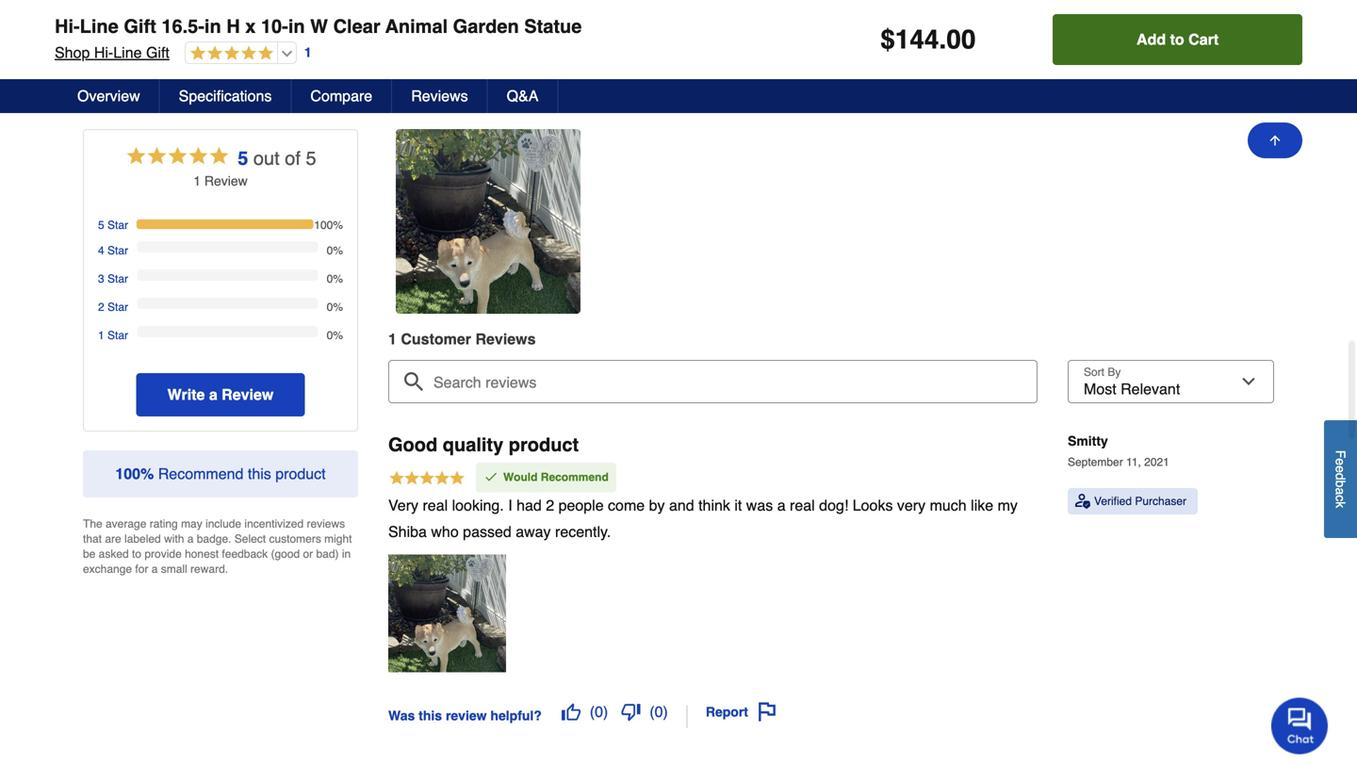 Task type: vqa. For each thing, say whether or not it's contained in the screenshot.
top-
no



Task type: describe. For each thing, give the bounding box(es) containing it.
0 for thumb up icon
[[595, 703, 603, 721]]

who
[[431, 523, 459, 541]]

5 star
[[98, 219, 128, 232]]

come
[[608, 497, 645, 514]]

1 for 1 customer review s
[[388, 330, 397, 348]]

0 vertical spatial 5 stars image
[[186, 45, 273, 63]]

100
[[115, 465, 141, 482]]

specifications button
[[160, 79, 292, 113]]

1 vertical spatial product
[[275, 465, 326, 482]]

4
[[98, 244, 104, 257]]

was this review helpful?
[[388, 709, 542, 724]]

144
[[895, 25, 939, 55]]

and
[[669, 497, 694, 514]]

quality
[[443, 434, 504, 456]]

16.5-
[[161, 16, 204, 37]]

c
[[1333, 495, 1348, 502]]

i
[[508, 497, 512, 514]]

f e e d b a c k button
[[1324, 420, 1357, 538]]

include
[[206, 517, 241, 531]]

1 e from the top
[[1333, 458, 1348, 466]]

it
[[735, 497, 742, 514]]

smitty september 11, 2021
[[1068, 433, 1170, 469]]

very real looking. i had 2 people come by and think it was a real dog! looks very much like my shiba who passed away recently.
[[388, 497, 1018, 541]]

or
[[303, 547, 313, 561]]

b
[[1333, 480, 1348, 488]]

q&a
[[507, 87, 539, 105]]

out
[[253, 147, 280, 169]]

0 vertical spatial this
[[248, 465, 271, 482]]

much
[[930, 497, 967, 514]]

q&a button
[[488, 79, 558, 113]]

thumb up image
[[562, 703, 580, 722]]

w
[[310, 16, 328, 37]]

thumb down image
[[621, 703, 640, 722]]

0 vertical spatial hi-
[[55, 16, 80, 37]]

100 % recommend this product
[[115, 465, 326, 482]]

would
[[503, 471, 538, 484]]

compare button
[[292, 79, 392, 113]]

https://photos us.bazaarvoice.com/photo/2/cghvdg86bg93zxm/675b3039 69f9 5045 9528 19d3c523b52d image
[[388, 555, 506, 673]]

animal
[[385, 16, 448, 37]]

that
[[83, 532, 102, 546]]

was
[[746, 497, 773, 514]]

in inside the average rating may include incentivized reviews that are labeled with a badge. select customers might be asked to provide honest feedback (good or bad) in exchange for a small reward.
[[342, 547, 351, 561]]

hi-line gift 16.5-in h x 10-in w clear animal garden statue
[[55, 16, 582, 37]]

write a review button
[[136, 373, 305, 416]]

compare
[[311, 87, 373, 105]]

5 out of 5 1 review
[[193, 147, 316, 188]]

0% for 4 star
[[327, 244, 343, 257]]

select
[[235, 532, 266, 546]]

like
[[971, 497, 994, 514]]

dog!
[[819, 497, 849, 514]]

review for 1 customer review s
[[476, 330, 528, 348]]

2021
[[1145, 456, 1170, 469]]

purchaser
[[1135, 495, 1187, 508]]

exchange
[[83, 563, 132, 576]]

0 horizontal spatial recommend
[[158, 465, 244, 482]]

passed
[[463, 523, 512, 541]]

1 real from the left
[[423, 497, 448, 514]]

star for 4 star
[[107, 244, 128, 257]]

2 e from the top
[[1333, 466, 1348, 473]]

2 star
[[98, 301, 128, 314]]

recently.
[[555, 523, 611, 541]]

people
[[559, 497, 604, 514]]

cart
[[1189, 31, 1219, 48]]

5 for out
[[238, 147, 248, 169]]

add to cart
[[1137, 31, 1219, 48]]

the average rating may include incentivized reviews that are labeled with a badge. select customers might be asked to provide honest feedback (good or bad) in exchange for a small reward.
[[83, 517, 352, 576]]

was
[[388, 709, 415, 724]]

specifications
[[179, 87, 272, 105]]

arrow up image
[[1268, 133, 1283, 148]]

0% for 1 star
[[327, 329, 343, 342]]

f e e d b a c k
[[1333, 450, 1348, 508]]

a right for
[[151, 563, 158, 576]]

report button
[[699, 696, 783, 728]]

0 horizontal spatial in
[[204, 16, 221, 37]]

1 vertical spatial 5 stars image
[[125, 144, 230, 171]]

10-
[[261, 16, 288, 37]]

d
[[1333, 473, 1348, 480]]

1 for 1
[[304, 45, 312, 60]]

would recommend
[[503, 471, 609, 484]]

chat invite button image
[[1272, 697, 1329, 755]]

had
[[517, 497, 542, 514]]

.
[[939, 25, 947, 55]]

1 for 1 star
[[98, 329, 104, 342]]

( 0 ) for thumb up icon
[[590, 703, 608, 721]]

reward.
[[190, 563, 228, 576]]

star for 5 star
[[107, 219, 128, 232]]

0 for thumb down icon
[[655, 703, 663, 721]]

verified purchaser icon image
[[1076, 494, 1091, 509]]

5 for star
[[98, 219, 104, 232]]

1 vertical spatial line
[[113, 44, 142, 61]]

be
[[83, 547, 96, 561]]

1 star
[[98, 329, 128, 342]]

100%
[[314, 219, 343, 232]]

labeled
[[124, 532, 161, 546]]

x
[[245, 16, 256, 37]]

good
[[388, 434, 438, 456]]

the
[[83, 517, 102, 531]]

shiba
[[388, 523, 427, 541]]

a inside the very real looking. i had 2 people come by and think it was a real dog! looks very much like my shiba who passed away recently.
[[777, 497, 786, 514]]

1 horizontal spatial in
[[288, 16, 305, 37]]

(good
[[271, 547, 300, 561]]

k
[[1333, 502, 1348, 508]]

small
[[161, 563, 187, 576]]

2 real from the left
[[790, 497, 815, 514]]

1 horizontal spatial this
[[419, 709, 442, 724]]

shop
[[55, 44, 90, 61]]

( 0 ) for thumb down icon
[[650, 703, 668, 721]]

$
[[881, 25, 895, 55]]

september
[[1068, 456, 1123, 469]]



Task type: locate. For each thing, give the bounding box(es) containing it.
1 down specifications button
[[193, 173, 201, 188]]

3 star from the top
[[107, 272, 128, 285]]

0 horizontal spatial 5
[[98, 219, 104, 232]]

star right 4
[[107, 244, 128, 257]]

review inside button
[[222, 386, 274, 403]]

( right thumb up icon
[[590, 703, 595, 721]]

review right customer on the left top of page
[[476, 330, 528, 348]]

e
[[1333, 458, 1348, 466], [1333, 466, 1348, 473]]

looks
[[853, 497, 893, 514]]

a right was
[[777, 497, 786, 514]]

chevron down image
[[1269, 0, 1288, 15]]

0 horizontal spatial hi-
[[55, 16, 80, 37]]

0 horizontal spatial ( 0 )
[[590, 703, 608, 721]]

may
[[181, 517, 202, 531]]

3 0% from the top
[[327, 301, 343, 314]]

with
[[164, 532, 184, 546]]

shop hi-line gift
[[55, 44, 170, 61]]

0 horizontal spatial reviews
[[70, 67, 160, 93]]

0 horizontal spatial this
[[248, 465, 271, 482]]

in down might
[[342, 547, 351, 561]]

1 vertical spatial review
[[476, 330, 528, 348]]

incentivized
[[245, 517, 304, 531]]

1 horizontal spatial to
[[1170, 31, 1185, 48]]

4 star from the top
[[107, 301, 128, 314]]

5 stars image
[[186, 45, 273, 63], [125, 144, 230, 171], [388, 469, 466, 490]]

2 right had
[[546, 497, 554, 514]]

1 vertical spatial 2
[[546, 497, 554, 514]]

2 0 from the left
[[655, 703, 663, 721]]

11,
[[1126, 456, 1141, 469]]

%
[[141, 465, 154, 482]]

my
[[998, 497, 1018, 514]]

recommend up people
[[541, 471, 609, 484]]

line
[[80, 16, 119, 37], [113, 44, 142, 61]]

a down may
[[187, 532, 194, 546]]

write
[[167, 386, 205, 403]]

( 0 ) right thumb down icon
[[650, 703, 668, 721]]

in left h
[[204, 16, 221, 37]]

1 horizontal spatial reviews
[[411, 87, 468, 105]]

1 left customer on the left top of page
[[388, 330, 397, 348]]

1
[[304, 45, 312, 60], [193, 173, 201, 188], [98, 329, 104, 342], [388, 330, 397, 348]]

badge.
[[197, 532, 231, 546]]

honest
[[185, 547, 219, 561]]

1 customer review s
[[388, 330, 536, 348]]

h
[[226, 16, 240, 37]]

write a review
[[167, 386, 274, 403]]

5 right of
[[306, 147, 316, 169]]

reviews button
[[49, 51, 1308, 110], [392, 79, 488, 113]]

0 horizontal spatial 0
[[595, 703, 603, 721]]

1 vertical spatial to
[[132, 547, 141, 561]]

gift
[[124, 16, 156, 37], [146, 44, 170, 61]]

star for 3 star
[[107, 272, 128, 285]]

flag image
[[758, 703, 777, 722]]

0% for 3 star
[[327, 272, 343, 285]]

by
[[649, 497, 665, 514]]

00
[[947, 25, 976, 55]]

helpful?
[[491, 709, 542, 724]]

asked
[[99, 547, 129, 561]]

1 down 2 star
[[98, 329, 104, 342]]

review inside 5 out of 5 1 review
[[204, 173, 248, 188]]

away
[[516, 523, 551, 541]]

recommend up may
[[158, 465, 244, 482]]

product up reviews
[[275, 465, 326, 482]]

0 vertical spatial to
[[1170, 31, 1185, 48]]

hi- right shop
[[94, 44, 113, 61]]

chevron up image
[[1269, 71, 1288, 89]]

1 horizontal spatial hi-
[[94, 44, 113, 61]]

1 ) from the left
[[603, 703, 608, 721]]

1 vertical spatial this
[[419, 709, 442, 724]]

) for thumb up icon
[[603, 703, 608, 721]]

1 star from the top
[[107, 219, 128, 232]]

3 star
[[98, 272, 128, 285]]

0 horizontal spatial 2
[[98, 301, 104, 314]]

) for thumb down icon
[[663, 703, 668, 721]]

overview button
[[58, 79, 160, 113]]

1 horizontal spatial product
[[509, 434, 579, 456]]

2 vertical spatial review
[[222, 386, 274, 403]]

1 0% from the top
[[327, 244, 343, 257]]

star for 1 star
[[107, 329, 128, 342]]

a up k
[[1333, 488, 1348, 495]]

customers
[[269, 532, 321, 546]]

star down 2 star
[[107, 329, 128, 342]]

for
[[135, 563, 148, 576]]

checkmark image
[[484, 469, 499, 485]]

to
[[1170, 31, 1185, 48], [132, 547, 141, 561]]

hi- up shop
[[55, 16, 80, 37]]

1 horizontal spatial ( 0 )
[[650, 703, 668, 721]]

1 horizontal spatial 0
[[655, 703, 663, 721]]

2 down 3
[[98, 301, 104, 314]]

this up the incentivized
[[248, 465, 271, 482]]

a
[[209, 386, 218, 403], [1333, 488, 1348, 495], [777, 497, 786, 514], [187, 532, 194, 546], [151, 563, 158, 576]]

2 ( 0 ) from the left
[[650, 703, 668, 721]]

very
[[388, 497, 419, 514]]

add
[[1137, 31, 1166, 48]]

4 0% from the top
[[327, 329, 343, 342]]

line up overview
[[113, 44, 142, 61]]

feedback
[[222, 547, 268, 561]]

$ 144 . 00
[[881, 25, 976, 55]]

gift up shop hi-line gift
[[124, 16, 156, 37]]

average
[[106, 517, 146, 531]]

good quality  product
[[388, 434, 579, 456]]

to inside button
[[1170, 31, 1185, 48]]

customer
[[401, 330, 471, 348]]

2 horizontal spatial in
[[342, 547, 351, 561]]

5 stars image up very
[[388, 469, 466, 490]]

0 horizontal spatial )
[[603, 703, 608, 721]]

0 right thumb down icon
[[655, 703, 663, 721]]

clear
[[333, 16, 380, 37]]

reviews
[[307, 517, 345, 531]]

0 vertical spatial product
[[509, 434, 579, 456]]

(
[[590, 703, 595, 721], [650, 703, 655, 721]]

uploaded image image
[[396, 212, 581, 231]]

might
[[324, 532, 352, 546]]

1 horizontal spatial 2
[[546, 497, 554, 514]]

0% for 2 star
[[327, 301, 343, 314]]

overview
[[77, 87, 140, 105]]

1 down hi-line gift 16.5-in h x 10-in w clear animal garden statue
[[304, 45, 312, 60]]

0
[[595, 703, 603, 721], [655, 703, 663, 721]]

1 horizontal spatial real
[[790, 497, 815, 514]]

0 vertical spatial gift
[[124, 16, 156, 37]]

real left 'dog!'
[[790, 497, 815, 514]]

2 ( from the left
[[650, 703, 655, 721]]

5 star from the top
[[107, 329, 128, 342]]

s
[[528, 330, 536, 348]]

0 vertical spatial review
[[204, 173, 248, 188]]

1 vertical spatial gift
[[146, 44, 170, 61]]

review for write a review
[[222, 386, 274, 403]]

2 horizontal spatial 5
[[306, 147, 316, 169]]

2 0% from the top
[[327, 272, 343, 285]]

verified purchaser
[[1094, 495, 1187, 508]]

1 ( from the left
[[590, 703, 595, 721]]

star up '4 star'
[[107, 219, 128, 232]]

2 inside the very real looking. i had 2 people come by and think it was a real dog! looks very much like my shiba who passed away recently.
[[546, 497, 554, 514]]

of
[[285, 147, 301, 169]]

star for 2 star
[[107, 301, 128, 314]]

) left thumb down icon
[[603, 703, 608, 721]]

reviews
[[70, 67, 160, 93], [411, 87, 468, 105]]

1 horizontal spatial 5
[[238, 147, 248, 169]]

gift down 16.5-
[[146, 44, 170, 61]]

2 star from the top
[[107, 244, 128, 257]]

5 stars image down h
[[186, 45, 273, 63]]

2 vertical spatial 5 stars image
[[388, 469, 466, 490]]

star up 1 star
[[107, 301, 128, 314]]

0 right thumb up icon
[[595, 703, 603, 721]]

0 vertical spatial line
[[80, 16, 119, 37]]

4 star
[[98, 244, 128, 257]]

add to cart button
[[1053, 14, 1303, 65]]

0 horizontal spatial to
[[132, 547, 141, 561]]

to inside the average rating may include incentivized reviews that are labeled with a badge. select customers might be asked to provide honest feedback (good or bad) in exchange for a small reward.
[[132, 547, 141, 561]]

e up d
[[1333, 458, 1348, 466]]

reviews down "animal"
[[411, 87, 468, 105]]

( for thumb up icon
[[590, 703, 595, 721]]

smitty
[[1068, 433, 1108, 449]]

star right 3
[[107, 272, 128, 285]]

1 vertical spatial hi-
[[94, 44, 113, 61]]

verified
[[1094, 495, 1132, 508]]

)
[[603, 703, 608, 721], [663, 703, 668, 721]]

5 up 4
[[98, 219, 104, 232]]

statue
[[524, 16, 582, 37]]

review
[[446, 709, 487, 724]]

review
[[204, 173, 248, 188], [476, 330, 528, 348], [222, 386, 274, 403]]

to up for
[[132, 547, 141, 561]]

real up who
[[423, 497, 448, 514]]

reviews down shop hi-line gift
[[70, 67, 160, 93]]

2
[[98, 301, 104, 314], [546, 497, 554, 514]]

( right thumb down icon
[[650, 703, 655, 721]]

1 ( 0 ) from the left
[[590, 703, 608, 721]]

( 0 ) right thumb up icon
[[590, 703, 608, 721]]

5 left out
[[238, 147, 248, 169]]

e up the b
[[1333, 466, 1348, 473]]

in left w
[[288, 16, 305, 37]]

) right thumb down icon
[[663, 703, 668, 721]]

looking.
[[452, 497, 504, 514]]

1 0 from the left
[[595, 703, 603, 721]]

line up shop hi-line gift
[[80, 16, 119, 37]]

1 inside 5 out of 5 1 review
[[193, 173, 201, 188]]

0 horizontal spatial product
[[275, 465, 326, 482]]

think
[[699, 497, 730, 514]]

1 horizontal spatial (
[[650, 703, 655, 721]]

0 vertical spatial 2
[[98, 301, 104, 314]]

( for thumb down icon
[[650, 703, 655, 721]]

product
[[509, 434, 579, 456], [275, 465, 326, 482]]

5 stars image down the specifications
[[125, 144, 230, 171]]

2 ) from the left
[[663, 703, 668, 721]]

recommend
[[158, 465, 244, 482], [541, 471, 609, 484]]

are
[[105, 532, 121, 546]]

report
[[706, 705, 748, 720]]

5
[[238, 147, 248, 169], [306, 147, 316, 169], [98, 219, 104, 232]]

Search reviews text field
[[396, 360, 1030, 392]]

review down specifications button
[[204, 173, 248, 188]]

0 horizontal spatial real
[[423, 497, 448, 514]]

f
[[1333, 450, 1348, 458]]

0%
[[327, 244, 343, 257], [327, 272, 343, 285], [327, 301, 343, 314], [327, 329, 343, 342]]

garden
[[453, 16, 519, 37]]

to right add
[[1170, 31, 1185, 48]]

1 horizontal spatial recommend
[[541, 471, 609, 484]]

this right was
[[419, 709, 442, 724]]

provide
[[145, 547, 182, 561]]

product up would recommend
[[509, 434, 579, 456]]

1 horizontal spatial )
[[663, 703, 668, 721]]

a right write
[[209, 386, 218, 403]]

0 horizontal spatial (
[[590, 703, 595, 721]]

review right write
[[222, 386, 274, 403]]



